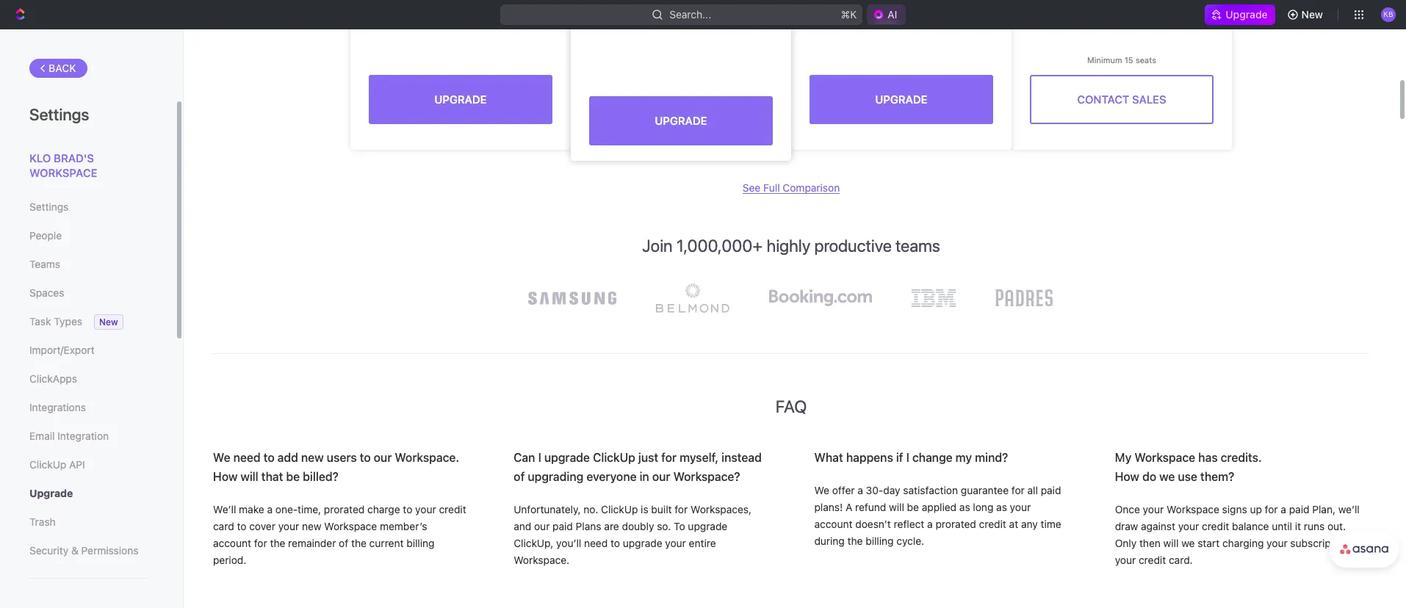 Task type: vqa. For each thing, say whether or not it's contained in the screenshot.
upgrade to the middle
yes



Task type: describe. For each thing, give the bounding box(es) containing it.
plan,
[[1313, 503, 1336, 516]]

booking logo image
[[762, 282, 880, 314]]

contact sales
[[1078, 93, 1167, 106]]

day
[[884, 484, 901, 497]]

card
[[213, 520, 234, 533]]

once your workspace signs up for a paid plan, we'll draw against your credit balance until it runs out. only then will we start charging your subscription to your credit card.
[[1116, 503, 1362, 566]]

settings link
[[29, 195, 146, 220]]

we inside once your workspace signs up for a paid plan, we'll draw against your credit balance until it runs out. only then will we start charging your subscription to your credit card.
[[1182, 537, 1196, 550]]

make
[[239, 503, 264, 516]]

of inside 'can i upgrade clickup just for myself, instead of upgrading everyone in our workspace?'
[[514, 470, 525, 483]]

spaces
[[29, 287, 64, 299]]

to right card
[[237, 520, 247, 533]]

our inside we need to add new users to our workspace. how will that be billed?
[[374, 451, 392, 464]]

users
[[327, 451, 357, 464]]

satisfaction
[[904, 484, 959, 497]]

email
[[29, 430, 55, 443]]

task types
[[29, 315, 82, 328]]

up
[[1251, 503, 1263, 516]]

to right users
[[360, 451, 371, 464]]

&
[[71, 545, 79, 557]]

15
[[1125, 55, 1134, 65]]

a inside once your workspace signs up for a paid plan, we'll draw against your credit balance until it runs out. only then will we start charging your subscription to your credit card.
[[1282, 503, 1287, 516]]

charge
[[368, 503, 400, 516]]

new button
[[1282, 3, 1333, 26]]

for for once your workspace signs up for a paid plan, we'll draw against your credit balance until it runs out. only then will we start charging your subscription to your credit card.
[[1266, 503, 1279, 516]]

2 settings from the top
[[29, 201, 69, 213]]

guarantee
[[961, 484, 1009, 497]]

integrations link
[[29, 395, 146, 420]]

teams link
[[29, 252, 146, 277]]

credit down then
[[1139, 554, 1167, 566]]

i inside 'can i upgrade clickup just for myself, instead of upgrading everyone in our workspace?'
[[539, 451, 542, 464]]

are
[[605, 520, 620, 533]]

doesn't
[[856, 518, 892, 530]]

cover
[[249, 520, 276, 533]]

your down only
[[1116, 554, 1137, 566]]

0 horizontal spatial the
[[270, 537, 286, 550]]

one-
[[276, 503, 298, 516]]

charging
[[1223, 537, 1265, 550]]

paid inside once your workspace signs up for a paid plan, we'll draw against your credit balance until it runs out. only then will we start charging your subscription to your credit card.
[[1290, 503, 1310, 516]]

clickapps
[[29, 373, 77, 385]]

time
[[1041, 518, 1062, 530]]

back link
[[29, 59, 87, 78]]

join 1,000,000+ highly productive teams
[[642, 236, 941, 256]]

your down one-
[[278, 520, 299, 533]]

for for can i upgrade clickup just for myself, instead of upgrading everyone in our workspace?
[[662, 451, 677, 464]]

api
[[69, 459, 85, 471]]

the inside we offer a 30-day satisfaction guarantee for all paid plans! a refund will be applied as long as your account doesn't reflect a prorated credit at any time during the billing cycle.
[[848, 535, 863, 547]]

email integration link
[[29, 424, 146, 449]]

types
[[54, 315, 82, 328]]

brad's
[[54, 151, 94, 165]]

trash link
[[29, 510, 146, 535]]

how inside we need to add new users to our workspace. how will that be billed?
[[213, 470, 238, 483]]

search...
[[670, 8, 712, 21]]

task
[[29, 315, 51, 328]]

security & permissions link
[[29, 539, 146, 564]]

kb button
[[1378, 3, 1401, 26]]

refund
[[856, 501, 887, 514]]

our inside unfortunately, no. clickup is built for workspaces, and our paid plans are doubly so. to upgrade clickup, you'll need to upgrade your entire workspace.
[[534, 520, 550, 533]]

new inside we'll make a one-time, prorated charge to your credit card to cover your new workspace member's account for the remainder of the current billing period.
[[302, 520, 322, 533]]

workspace inside once your workspace signs up for a paid plan, we'll draw against your credit balance until it runs out. only then will we start charging your subscription to your credit card.
[[1167, 503, 1220, 516]]

join
[[642, 236, 673, 256]]

prorated inside we'll make a one-time, prorated charge to your credit card to cover your new workspace member's account for the remainder of the current billing period.
[[324, 503, 365, 516]]

start
[[1198, 537, 1220, 550]]

trash
[[29, 516, 56, 529]]

instead
[[722, 451, 762, 464]]

upgrade inside 'can i upgrade clickup just for myself, instead of upgrading everyone in our workspace?'
[[545, 451, 590, 464]]

see full comparison link
[[743, 182, 840, 194]]

offer
[[833, 484, 855, 497]]

2 i from the left
[[907, 451, 910, 464]]

people link
[[29, 223, 146, 248]]

to inside once your workspace signs up for a paid plan, we'll draw against your credit balance until it runs out. only then will we start charging your subscription to your credit card.
[[1353, 537, 1362, 550]]

billing inside we offer a 30-day satisfaction guarantee for all paid plans! a refund will be applied as long as your account doesn't reflect a prorated credit at any time during the billing cycle.
[[866, 535, 894, 547]]

remainder
[[288, 537, 336, 550]]

integration
[[58, 430, 109, 443]]

my
[[1116, 451, 1132, 464]]

padres logo image
[[989, 283, 1062, 314]]

is
[[641, 503, 649, 516]]

a inside we'll make a one-time, prorated charge to your credit card to cover your new workspace member's account for the remainder of the current billing period.
[[267, 503, 273, 516]]

security & permissions
[[29, 545, 139, 557]]

your inside unfortunately, no. clickup is built for workspaces, and our paid plans are doubly so. to upgrade clickup, you'll need to upgrade your entire workspace.
[[666, 537, 687, 550]]

credit inside we'll make a one-time, prorated charge to your credit card to cover your new workspace member's account for the remainder of the current billing period.
[[439, 503, 467, 516]]

signs
[[1223, 503, 1248, 516]]

we inside my workspace has credits. how do we use them?
[[1160, 470, 1176, 483]]

do
[[1143, 470, 1157, 483]]

klo
[[29, 151, 51, 165]]

workspace. inside unfortunately, no. clickup is built for workspaces, and our paid plans are doubly so. to upgrade clickup, you'll need to upgrade your entire workspace.
[[514, 554, 570, 566]]

doubly
[[622, 520, 655, 533]]

we'll
[[213, 503, 236, 516]]

plans!
[[815, 501, 843, 514]]

can
[[514, 451, 536, 464]]

be inside we offer a 30-day satisfaction guarantee for all paid plans! a refund will be applied as long as your account doesn't reflect a prorated credit at any time during the billing cycle.
[[908, 501, 920, 514]]

ai button
[[867, 4, 906, 25]]

for inside we offer a 30-day satisfaction guarantee for all paid plans! a refund will be applied as long as your account doesn't reflect a prorated credit at any time during the billing cycle.
[[1012, 484, 1025, 497]]

of inside we'll make a one-time, prorated charge to your credit card to cover your new workspace member's account for the remainder of the current billing period.
[[339, 537, 349, 550]]

productive
[[815, 236, 892, 256]]

workspace?
[[674, 470, 741, 483]]

until
[[1273, 520, 1293, 533]]

we'll
[[1339, 503, 1361, 516]]

credit inside we offer a 30-day satisfaction guarantee for all paid plans! a refund will be applied as long as your account doesn't reflect a prorated credit at any time during the billing cycle.
[[980, 518, 1007, 530]]

teams
[[896, 236, 941, 256]]

that
[[262, 470, 283, 483]]

people
[[29, 229, 62, 242]]

period.
[[213, 554, 246, 566]]

what happens if i change my mind?
[[815, 451, 1009, 464]]

so.
[[657, 520, 671, 533]]

security
[[29, 545, 69, 557]]

only
[[1116, 537, 1137, 550]]

1 vertical spatial upgrade link
[[29, 481, 146, 506]]

clickup inside 'can i upgrade clickup just for myself, instead of upgrading everyone in our workspace?'
[[593, 451, 636, 464]]

for for unfortunately, no. clickup is built for workspaces, and our paid plans are doubly so. to upgrade clickup, you'll need to upgrade your entire workspace.
[[675, 503, 688, 516]]

will inside once your workspace signs up for a paid plan, we'll draw against your credit balance until it runs out. only then will we start charging your subscription to your credit card.
[[1164, 537, 1179, 550]]

to up member's
[[403, 503, 413, 516]]

1 horizontal spatial the
[[351, 537, 367, 550]]

during
[[815, 535, 845, 547]]

billed?
[[303, 470, 339, 483]]

clickup api
[[29, 459, 85, 471]]



Task type: locate. For each thing, give the bounding box(es) containing it.
we inside we need to add new users to our workspace. how will that be billed?
[[213, 451, 231, 464]]

1 vertical spatial will
[[890, 501, 905, 514]]

belmond logo image
[[649, 276, 737, 320]]

we for we need to add new users to our workspace. how will that be billed?
[[213, 451, 231, 464]]

0 vertical spatial account
[[815, 518, 853, 530]]

your inside we offer a 30-day satisfaction guarantee for all paid plans! a refund will be applied as long as your account doesn't reflect a prorated credit at any time during the billing cycle.
[[1011, 501, 1031, 514]]

will inside we need to add new users to our workspace. how will that be billed?
[[241, 470, 259, 483]]

we for we offer a 30-day satisfaction guarantee for all paid plans! a refund will be applied as long as your account doesn't reflect a prorated credit at any time during the billing cycle.
[[815, 484, 830, 497]]

our inside 'can i upgrade clickup just for myself, instead of upgrading everyone in our workspace?'
[[653, 470, 671, 483]]

need inside we need to add new users to our workspace. how will that be billed?
[[233, 451, 261, 464]]

new inside the settings element
[[99, 317, 118, 328]]

import/export link
[[29, 338, 146, 363]]

upgrade link down clickup api 'link'
[[29, 481, 146, 506]]

subscription
[[1291, 537, 1350, 550]]

0 horizontal spatial upgrade
[[545, 451, 590, 464]]

samsung logo image
[[521, 285, 624, 312]]

balance
[[1233, 520, 1270, 533]]

2 vertical spatial upgrade
[[623, 537, 663, 550]]

1 horizontal spatial need
[[584, 537, 608, 550]]

need left "add"
[[233, 451, 261, 464]]

faq
[[776, 397, 807, 417]]

minimum 15 seats
[[1088, 55, 1157, 65]]

how down my
[[1116, 470, 1140, 483]]

1 horizontal spatial workspace.
[[514, 554, 570, 566]]

a left 30- at bottom right
[[858, 484, 864, 497]]

1 vertical spatial prorated
[[936, 518, 977, 530]]

1 vertical spatial be
[[908, 501, 920, 514]]

your up at
[[1011, 501, 1031, 514]]

paid inside unfortunately, no. clickup is built for workspaces, and our paid plans are doubly so. to upgrade clickup, you'll need to upgrade your entire workspace.
[[553, 520, 573, 533]]

new
[[301, 451, 324, 464], [302, 520, 322, 533]]

we need to add new users to our workspace. how will that be billed?
[[213, 451, 460, 483]]

0 vertical spatial new
[[1302, 8, 1324, 21]]

credit down long
[[980, 518, 1007, 530]]

0 vertical spatial workspace.
[[395, 451, 460, 464]]

0 horizontal spatial need
[[233, 451, 261, 464]]

2 vertical spatial paid
[[553, 520, 573, 533]]

will left that
[[241, 470, 259, 483]]

your up member's
[[415, 503, 436, 516]]

workspaces,
[[691, 503, 752, 516]]

for down cover on the bottom of the page
[[254, 537, 267, 550]]

prorated down applied
[[936, 518, 977, 530]]

a
[[846, 501, 853, 514]]

for up to
[[675, 503, 688, 516]]

⌘k
[[841, 8, 858, 21]]

credit right charge
[[439, 503, 467, 516]]

we up we'll
[[213, 451, 231, 464]]

0 vertical spatial upgrade link
[[1206, 4, 1276, 25]]

upgrade inside the settings element
[[29, 487, 73, 500]]

prorated inside we offer a 30-day satisfaction guarantee for all paid plans! a refund will be applied as long as your account doesn't reflect a prorated credit at any time during the billing cycle.
[[936, 518, 977, 530]]

mind?
[[976, 451, 1009, 464]]

1 horizontal spatial account
[[815, 518, 853, 530]]

paid right all
[[1041, 484, 1062, 497]]

workspace. inside we need to add new users to our workspace. how will that be billed?
[[395, 451, 460, 464]]

1 horizontal spatial upgrade link
[[1206, 4, 1276, 25]]

contact
[[1078, 93, 1130, 106]]

how
[[213, 470, 238, 483], [1116, 470, 1140, 483]]

2 how from the left
[[1116, 470, 1140, 483]]

runs
[[1305, 520, 1326, 533]]

need inside unfortunately, no. clickup is built for workspaces, and our paid plans are doubly so. to upgrade clickup, you'll need to upgrade your entire workspace.
[[584, 537, 608, 550]]

will up card.
[[1164, 537, 1179, 550]]

1 horizontal spatial i
[[907, 451, 910, 464]]

of right remainder
[[339, 537, 349, 550]]

1 how from the left
[[213, 470, 238, 483]]

we inside we offer a 30-day satisfaction guarantee for all paid plans! a refund will be applied as long as your account doesn't reflect a prorated credit at any time during the billing cycle.
[[815, 484, 830, 497]]

for left all
[[1012, 484, 1025, 497]]

settings element
[[0, 29, 184, 609]]

workspace down brad's
[[29, 166, 97, 179]]

0 vertical spatial settings
[[29, 105, 89, 124]]

0 horizontal spatial our
[[374, 451, 392, 464]]

as right long
[[997, 501, 1008, 514]]

kb
[[1384, 10, 1394, 19]]

what
[[815, 451, 844, 464]]

clickup inside 'link'
[[29, 459, 66, 471]]

credits.
[[1222, 451, 1263, 464]]

2 vertical spatial our
[[534, 520, 550, 533]]

credit
[[439, 503, 467, 516], [980, 518, 1007, 530], [1203, 520, 1230, 533], [1139, 554, 1167, 566]]

i right if
[[907, 451, 910, 464]]

for right just
[[662, 451, 677, 464]]

2 horizontal spatial paid
[[1290, 503, 1310, 516]]

0 horizontal spatial prorated
[[324, 503, 365, 516]]

prorated right time,
[[324, 503, 365, 516]]

2 horizontal spatial upgrade
[[688, 520, 728, 533]]

for inside unfortunately, no. clickup is built for workspaces, and our paid plans are doubly so. to upgrade clickup, you'll need to upgrade your entire workspace.
[[675, 503, 688, 516]]

0 vertical spatial paid
[[1041, 484, 1062, 497]]

the down cover on the bottom of the page
[[270, 537, 286, 550]]

my workspace has credits. how do we use them?
[[1116, 451, 1263, 483]]

add
[[278, 451, 298, 464]]

1 as from the left
[[960, 501, 971, 514]]

any
[[1022, 518, 1039, 530]]

for inside once your workspace signs up for a paid plan, we'll draw against your credit balance until it runs out. only then will we start charging your subscription to your credit card.
[[1266, 503, 1279, 516]]

1 vertical spatial paid
[[1290, 503, 1310, 516]]

credit up the start
[[1203, 520, 1230, 533]]

sales
[[1133, 93, 1167, 106]]

account up period.
[[213, 537, 251, 550]]

upgrading
[[528, 470, 584, 483]]

as left long
[[960, 501, 971, 514]]

0 horizontal spatial workspace.
[[395, 451, 460, 464]]

back
[[49, 62, 76, 74]]

full
[[764, 182, 780, 194]]

spaces link
[[29, 281, 146, 306]]

settings
[[29, 105, 89, 124], [29, 201, 69, 213]]

a up until
[[1282, 503, 1287, 516]]

we
[[213, 451, 231, 464], [815, 484, 830, 497]]

account inside we'll make a one-time, prorated charge to your credit card to cover your new workspace member's account for the remainder of the current billing period.
[[213, 537, 251, 550]]

workspace down use
[[1167, 503, 1220, 516]]

upgrade link
[[1206, 4, 1276, 25], [29, 481, 146, 506]]

0 vertical spatial we
[[1160, 470, 1176, 483]]

2 as from the left
[[997, 501, 1008, 514]]

plans
[[576, 520, 602, 533]]

no.
[[584, 503, 599, 516]]

0 horizontal spatial billing
[[407, 537, 435, 550]]

need down plans
[[584, 537, 608, 550]]

new up billed?
[[301, 451, 324, 464]]

your up against at the bottom right of page
[[1144, 503, 1165, 516]]

can i upgrade clickup just for myself, instead of upgrading everyone in our workspace?
[[514, 451, 762, 483]]

0 horizontal spatial be
[[286, 470, 300, 483]]

1 vertical spatial our
[[653, 470, 671, 483]]

0 horizontal spatial of
[[339, 537, 349, 550]]

billing down 'doesn't'
[[866, 535, 894, 547]]

use
[[1179, 470, 1198, 483]]

we'll make a one-time, prorated charge to your credit card to cover your new workspace member's account for the remainder of the current billing period.
[[213, 503, 467, 566]]

paid up it
[[1290, 503, 1310, 516]]

1 horizontal spatial will
[[890, 501, 905, 514]]

billing inside we'll make a one-time, prorated charge to your credit card to cover your new workspace member's account for the remainder of the current billing period.
[[407, 537, 435, 550]]

workspace up the do
[[1135, 451, 1196, 464]]

to
[[264, 451, 275, 464], [360, 451, 371, 464], [403, 503, 413, 516], [237, 520, 247, 533], [611, 537, 620, 550], [1353, 537, 1362, 550]]

to down we'll
[[1353, 537, 1362, 550]]

minimum
[[1088, 55, 1123, 65]]

be inside we need to add new users to our workspace. how will that be billed?
[[286, 470, 300, 483]]

prorated
[[324, 503, 365, 516], [936, 518, 977, 530]]

i
[[539, 451, 542, 464], [907, 451, 910, 464]]

30-
[[866, 484, 884, 497]]

for inside 'can i upgrade clickup just for myself, instead of upgrading everyone in our workspace?'
[[662, 451, 677, 464]]

to left "add"
[[264, 451, 275, 464]]

paid for can i upgrade clickup just for myself, instead of upgrading everyone in our workspace?
[[553, 520, 573, 533]]

2 horizontal spatial our
[[653, 470, 671, 483]]

1 horizontal spatial paid
[[1041, 484, 1062, 497]]

1 vertical spatial need
[[584, 537, 608, 550]]

0 horizontal spatial account
[[213, 537, 251, 550]]

you'll
[[557, 537, 582, 550]]

in
[[640, 470, 650, 483]]

email integration
[[29, 430, 109, 443]]

to down are
[[611, 537, 620, 550]]

just
[[639, 451, 659, 464]]

billing down member's
[[407, 537, 435, 550]]

workspace inside the settings element
[[29, 166, 97, 179]]

1 vertical spatial we
[[1182, 537, 1196, 550]]

seats
[[1136, 55, 1157, 65]]

we up card.
[[1182, 537, 1196, 550]]

i right the can
[[539, 451, 542, 464]]

0 horizontal spatial we
[[1160, 470, 1176, 483]]

1 vertical spatial upgrade
[[688, 520, 728, 533]]

1 vertical spatial we
[[815, 484, 830, 497]]

clickup api link
[[29, 453, 146, 478]]

0 horizontal spatial upgrade link
[[29, 481, 146, 506]]

1 horizontal spatial how
[[1116, 470, 1140, 483]]

1 horizontal spatial our
[[534, 520, 550, 533]]

as
[[960, 501, 971, 514], [997, 501, 1008, 514]]

how up we'll
[[213, 470, 238, 483]]

1 vertical spatial settings
[[29, 201, 69, 213]]

1 horizontal spatial upgrade
[[623, 537, 663, 550]]

ai
[[888, 8, 898, 21]]

myself,
[[680, 451, 719, 464]]

then
[[1140, 537, 1161, 550]]

workspace inside we'll make a one-time, prorated charge to your credit card to cover your new workspace member's account for the remainder of the current billing period.
[[324, 520, 377, 533]]

2 horizontal spatial the
[[848, 535, 863, 547]]

your down to
[[666, 537, 687, 550]]

2 horizontal spatial will
[[1164, 537, 1179, 550]]

1 vertical spatial account
[[213, 537, 251, 550]]

1 vertical spatial new
[[302, 520, 322, 533]]

settings up brad's
[[29, 105, 89, 124]]

0 vertical spatial our
[[374, 451, 392, 464]]

new up remainder
[[302, 520, 322, 533]]

0 horizontal spatial as
[[960, 501, 971, 514]]

our right users
[[374, 451, 392, 464]]

1 vertical spatial of
[[339, 537, 349, 550]]

comparison
[[783, 182, 840, 194]]

workspace
[[29, 166, 97, 179], [1135, 451, 1196, 464], [1167, 503, 1220, 516], [324, 520, 377, 533]]

0 vertical spatial of
[[514, 470, 525, 483]]

1 horizontal spatial be
[[908, 501, 920, 514]]

will inside we offer a 30-day satisfaction guarantee for all paid plans! a refund will be applied as long as your account doesn't reflect a prorated credit at any time during the billing cycle.
[[890, 501, 905, 514]]

current
[[370, 537, 404, 550]]

0 vertical spatial upgrade
[[545, 451, 590, 464]]

1 horizontal spatial billing
[[866, 535, 894, 547]]

ibm logo image
[[905, 282, 964, 314]]

paid for what happens if i change my mind?
[[1041, 484, 1062, 497]]

be up 'reflect'
[[908, 501, 920, 514]]

0 vertical spatial we
[[213, 451, 231, 464]]

new inside we need to add new users to our workspace. how will that be billed?
[[301, 451, 324, 464]]

new inside button
[[1302, 8, 1324, 21]]

it
[[1296, 520, 1302, 533]]

1 i from the left
[[539, 451, 542, 464]]

0 horizontal spatial new
[[99, 317, 118, 328]]

workspace down charge
[[324, 520, 377, 533]]

0 vertical spatial prorated
[[324, 503, 365, 516]]

permissions
[[81, 545, 139, 557]]

draw
[[1116, 520, 1139, 533]]

1 vertical spatial new
[[99, 317, 118, 328]]

once
[[1116, 503, 1141, 516]]

to inside unfortunately, no. clickup is built for workspaces, and our paid plans are doubly so. to upgrade clickup, you'll need to upgrade your entire workspace.
[[611, 537, 620, 550]]

if
[[897, 451, 904, 464]]

1 settings from the top
[[29, 105, 89, 124]]

workspace. down clickup,
[[514, 554, 570, 566]]

upgrade link left new button
[[1206, 4, 1276, 25]]

1 horizontal spatial new
[[1302, 8, 1324, 21]]

clickup inside unfortunately, no. clickup is built for workspaces, and our paid plans are doubly so. to upgrade clickup, you'll need to upgrade your entire workspace.
[[601, 503, 638, 516]]

0 vertical spatial new
[[301, 451, 324, 464]]

1 horizontal spatial we
[[815, 484, 830, 497]]

1 vertical spatial workspace.
[[514, 554, 570, 566]]

0 vertical spatial will
[[241, 470, 259, 483]]

clickup,
[[514, 537, 554, 550]]

upgrade
[[1226, 8, 1269, 21], [435, 93, 487, 106], [876, 93, 928, 106], [655, 114, 708, 127], [29, 487, 73, 500]]

settings up people
[[29, 201, 69, 213]]

0 horizontal spatial i
[[539, 451, 542, 464]]

a left one-
[[267, 503, 273, 516]]

we right the do
[[1160, 470, 1176, 483]]

entire
[[689, 537, 716, 550]]

to
[[674, 520, 686, 533]]

we up "plans!"
[[815, 484, 830, 497]]

1 horizontal spatial prorated
[[936, 518, 977, 530]]

1 horizontal spatial we
[[1182, 537, 1196, 550]]

1 horizontal spatial as
[[997, 501, 1008, 514]]

upgrade up entire
[[688, 520, 728, 533]]

the left current
[[351, 537, 367, 550]]

paid up you'll
[[553, 520, 573, 533]]

paid inside we offer a 30-day satisfaction guarantee for all paid plans! a refund will be applied as long as your account doesn't reflect a prorated credit at any time during the billing cycle.
[[1041, 484, 1062, 497]]

clickup left the api on the bottom of page
[[29, 459, 66, 471]]

our right the in
[[653, 470, 671, 483]]

clickup up everyone
[[593, 451, 636, 464]]

workspace. up charge
[[395, 451, 460, 464]]

account
[[815, 518, 853, 530], [213, 537, 251, 550]]

account inside we offer a 30-day satisfaction guarantee for all paid plans! a refund will be applied as long as your account doesn't reflect a prorated credit at any time during the billing cycle.
[[815, 518, 853, 530]]

upgrade up upgrading
[[545, 451, 590, 464]]

at
[[1010, 518, 1019, 530]]

upgrade down doubly
[[623, 537, 663, 550]]

teams
[[29, 258, 60, 271]]

change
[[913, 451, 953, 464]]

be down "add"
[[286, 470, 300, 483]]

0 horizontal spatial we
[[213, 451, 231, 464]]

0 horizontal spatial paid
[[553, 520, 573, 533]]

import/export
[[29, 344, 95, 357]]

0 vertical spatial be
[[286, 470, 300, 483]]

time,
[[298, 503, 321, 516]]

workspace inside my workspace has credits. how do we use them?
[[1135, 451, 1196, 464]]

of down the can
[[514, 470, 525, 483]]

a down applied
[[928, 518, 933, 530]]

your down until
[[1267, 537, 1288, 550]]

for inside we'll make a one-time, prorated charge to your credit card to cover your new workspace member's account for the remainder of the current billing period.
[[254, 537, 267, 550]]

1,000,000+
[[677, 236, 763, 256]]

workspace.
[[395, 451, 460, 464], [514, 554, 570, 566]]

0 horizontal spatial how
[[213, 470, 238, 483]]

your up the start
[[1179, 520, 1200, 533]]

for right up
[[1266, 503, 1279, 516]]

1 horizontal spatial of
[[514, 470, 525, 483]]

will down 'day'
[[890, 501, 905, 514]]

how inside my workspace has credits. how do we use them?
[[1116, 470, 1140, 483]]

clickup up are
[[601, 503, 638, 516]]

happens
[[847, 451, 894, 464]]

the down 'doesn't'
[[848, 535, 863, 547]]

0 vertical spatial need
[[233, 451, 261, 464]]

0 horizontal spatial will
[[241, 470, 259, 483]]

account up during
[[815, 518, 853, 530]]

our down unfortunately,
[[534, 520, 550, 533]]

2 vertical spatial will
[[1164, 537, 1179, 550]]



